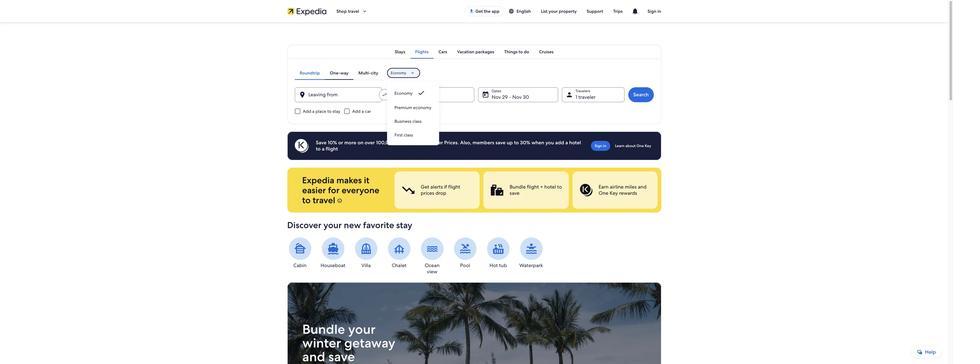 Task type: vqa. For each thing, say whether or not it's contained in the screenshot.
bottom Economy
yes



Task type: describe. For each thing, give the bounding box(es) containing it.
tab list containing roundtrip
[[295, 66, 383, 80]]

things to do link
[[499, 45, 534, 59]]

shop
[[337, 8, 347, 14]]

save for bundle flight + hotel to save
[[510, 190, 520, 196]]

+
[[540, 184, 543, 190]]

save
[[316, 139, 327, 146]]

earn
[[599, 184, 609, 190]]

get the app
[[476, 8, 500, 14]]

things to do
[[504, 49, 529, 55]]

cruises
[[539, 49, 554, 55]]

getaway
[[344, 335, 395, 352]]

save inside save 10% or more on over 100,000 hotels with member prices. also, members save up to 30% when you add a hotel to a flight
[[496, 139, 506, 146]]

economy
[[413, 105, 432, 110]]

sign inside the bundle your winter getaway and save main content
[[595, 143, 602, 148]]

30
[[523, 94, 529, 100]]

sign in inside the bundle your winter getaway and save main content
[[595, 143, 607, 148]]

your for list
[[549, 8, 558, 14]]

learn about one key
[[615, 143, 651, 148]]

hot tub button
[[486, 238, 511, 269]]

more
[[344, 139, 356, 146]]

tub
[[499, 262, 507, 269]]

2 out of 3 element
[[483, 171, 569, 209]]

a left 'car'
[[362, 108, 364, 114]]

get the app link
[[465, 6, 504, 16]]

with
[[412, 139, 422, 146]]

prices.
[[444, 139, 459, 146]]

bundle your winter getaway and save
[[302, 321, 395, 364]]

villa button
[[353, 238, 379, 269]]

waterpark button
[[519, 238, 544, 269]]

hotel inside save 10% or more on over 100,000 hotels with member prices. also, members save up to 30% when you add a hotel to a flight
[[569, 139, 581, 146]]

makes
[[337, 175, 362, 186]]

sign inside dropdown button
[[648, 8, 657, 14]]

cars
[[439, 49, 447, 55]]

expedia logo image
[[287, 7, 327, 16]]

favorite
[[363, 219, 394, 231]]

get alerts if flight prices drop
[[421, 184, 460, 196]]

earn airline miles and one key rewards
[[599, 184, 647, 196]]

multi-
[[359, 70, 371, 76]]

to left 10%
[[316, 146, 321, 152]]

things
[[504, 49, 518, 55]]

business
[[395, 118, 411, 124]]

trips
[[613, 8, 623, 14]]

your for discover
[[324, 219, 342, 231]]

29
[[502, 94, 508, 100]]

waterpark
[[520, 262, 543, 269]]

discover your new favorite stay
[[287, 219, 412, 231]]

a left place
[[312, 108, 315, 114]]

and inside earn airline miles and one key rewards
[[638, 184, 647, 190]]

to inside tab list
[[519, 49, 523, 55]]

travel sale activities deals image
[[287, 282, 661, 364]]

bundle for bundle your winter getaway and save
[[302, 321, 345, 338]]

tab list containing stays
[[287, 45, 661, 59]]

miles
[[625, 184, 637, 190]]

rewards
[[619, 190, 637, 196]]

travel inside dropdown button
[[348, 8, 359, 14]]

property
[[559, 8, 577, 14]]

premium economy
[[395, 105, 432, 110]]

bundle flight + hotel to save
[[510, 184, 562, 196]]

discover
[[287, 219, 322, 231]]

trailing image
[[362, 8, 367, 14]]

up
[[507, 139, 513, 146]]

1 traveler button
[[562, 87, 625, 102]]

city
[[371, 70, 378, 76]]

flight inside save 10% or more on over 100,000 hotels with member prices. also, members save up to 30% when you add a hotel to a flight
[[326, 146, 338, 152]]

to inside bundle flight + hotel to save
[[557, 184, 562, 190]]

premium economy button
[[387, 100, 439, 114]]

one-
[[330, 70, 341, 76]]

download the app button image
[[469, 9, 474, 14]]

new
[[344, 219, 361, 231]]

learn
[[615, 143, 625, 148]]

prices
[[421, 190, 434, 196]]

travel inside expedia makes it easier for everyone to travel
[[313, 195, 335, 206]]

flights link
[[410, 45, 434, 59]]

view
[[427, 268, 438, 275]]

winter
[[302, 335, 341, 352]]

a right add
[[565, 139, 568, 146]]

english button
[[504, 6, 536, 17]]

expedia makes it easier for everyone to travel
[[302, 175, 380, 206]]

app
[[492, 8, 500, 14]]

add a place to stay
[[303, 108, 340, 114]]

add
[[555, 139, 564, 146]]

ocean
[[425, 262, 440, 269]]

search
[[633, 91, 649, 98]]

key inside earn airline miles and one key rewards
[[610, 190, 618, 196]]

shop travel button
[[332, 4, 372, 19]]

sign in button
[[643, 4, 666, 19]]

you
[[546, 139, 554, 146]]

business class button
[[387, 114, 439, 128]]

hot tub
[[490, 262, 507, 269]]

villa
[[361, 262, 371, 269]]

or
[[338, 139, 343, 146]]

hotels
[[397, 139, 411, 146]]

economy for economy dropdown button
[[391, 70, 406, 75]]

communication center icon image
[[632, 7, 639, 15]]

bundle your winter getaway and save main content
[[0, 22, 949, 364]]



Task type: locate. For each thing, give the bounding box(es) containing it.
0 horizontal spatial add
[[303, 108, 311, 114]]

1 vertical spatial get
[[421, 184, 429, 190]]

hotel
[[569, 139, 581, 146], [544, 184, 556, 190]]

flight left the +
[[527, 184, 539, 190]]

menu
[[387, 85, 439, 142]]

to down expedia
[[302, 195, 311, 206]]

in left learn
[[603, 143, 607, 148]]

0 vertical spatial in
[[658, 8, 661, 14]]

30%
[[520, 139, 530, 146]]

learn about one key link
[[613, 141, 654, 151]]

1 horizontal spatial flight
[[448, 184, 460, 190]]

bundle inside bundle flight + hotel to save
[[510, 184, 526, 190]]

houseboat button
[[320, 238, 346, 269]]

vacation packages link
[[452, 45, 499, 59]]

10%
[[328, 139, 337, 146]]

1 vertical spatial sign
[[595, 143, 602, 148]]

in
[[658, 8, 661, 14], [603, 143, 607, 148]]

cabin
[[293, 262, 307, 269]]

economy inside button
[[395, 90, 413, 96]]

key right about
[[645, 143, 651, 148]]

3 out of 3 element
[[572, 171, 658, 209]]

airline
[[610, 184, 624, 190]]

0 horizontal spatial stay
[[333, 108, 340, 114]]

1 vertical spatial tab list
[[295, 66, 383, 80]]

100,000
[[376, 139, 396, 146]]

one right about
[[637, 143, 644, 148]]

sign right the communication center icon
[[648, 8, 657, 14]]

bundle inside bundle your winter getaway and save
[[302, 321, 345, 338]]

to
[[519, 49, 523, 55], [327, 108, 332, 114], [514, 139, 519, 146], [316, 146, 321, 152], [557, 184, 562, 190], [302, 195, 311, 206]]

nov 29 - nov 30 button
[[478, 87, 558, 102]]

multi-city
[[359, 70, 378, 76]]

1 horizontal spatial add
[[352, 108, 361, 114]]

flight left or
[[326, 146, 338, 152]]

economy button
[[387, 68, 420, 78]]

to right place
[[327, 108, 332, 114]]

one
[[637, 143, 644, 148], [599, 190, 608, 196]]

drop
[[435, 190, 446, 196]]

easier
[[302, 185, 326, 196]]

in inside dropdown button
[[658, 8, 661, 14]]

0 horizontal spatial get
[[421, 184, 429, 190]]

0 horizontal spatial and
[[302, 348, 325, 364]]

1 horizontal spatial your
[[348, 321, 376, 338]]

1 vertical spatial one
[[599, 190, 608, 196]]

multi-city link
[[354, 66, 383, 80]]

also,
[[460, 139, 472, 146]]

1 traveler
[[576, 94, 596, 100]]

0 vertical spatial and
[[638, 184, 647, 190]]

it
[[364, 175, 370, 186]]

1 vertical spatial sign in
[[595, 143, 607, 148]]

add a car
[[352, 108, 371, 114]]

and
[[638, 184, 647, 190], [302, 348, 325, 364]]

0 horizontal spatial one
[[599, 190, 608, 196]]

on
[[358, 139, 364, 146]]

1 horizontal spatial sign in
[[648, 8, 661, 14]]

to right up
[[514, 139, 519, 146]]

one left airline
[[599, 190, 608, 196]]

2 add from the left
[[352, 108, 361, 114]]

0 vertical spatial economy
[[391, 70, 406, 75]]

0 horizontal spatial in
[[603, 143, 607, 148]]

1 nov from the left
[[492, 94, 501, 100]]

nov
[[492, 94, 501, 100], [513, 94, 522, 100]]

2 horizontal spatial save
[[510, 190, 520, 196]]

0 horizontal spatial save
[[328, 348, 355, 364]]

2 vertical spatial your
[[348, 321, 376, 338]]

ocean view button
[[419, 238, 445, 275]]

to left do
[[519, 49, 523, 55]]

one-way link
[[325, 66, 354, 80]]

1 horizontal spatial bundle
[[510, 184, 526, 190]]

1 horizontal spatial save
[[496, 139, 506, 146]]

economy down stays link
[[391, 70, 406, 75]]

menu containing economy
[[387, 85, 439, 142]]

to right the +
[[557, 184, 562, 190]]

economy up premium
[[395, 90, 413, 96]]

swap origin and destination values image
[[382, 92, 387, 98]]

0 vertical spatial bundle
[[510, 184, 526, 190]]

bundle for bundle flight + hotel to save
[[510, 184, 526, 190]]

add left place
[[303, 108, 311, 114]]

nov left the 29
[[492, 94, 501, 100]]

car
[[365, 108, 371, 114]]

the
[[484, 8, 491, 14]]

travel
[[348, 8, 359, 14], [313, 195, 335, 206]]

0 horizontal spatial travel
[[313, 195, 335, 206]]

1 horizontal spatial stay
[[396, 219, 412, 231]]

travel left xsmall image
[[313, 195, 335, 206]]

0 vertical spatial hotel
[[569, 139, 581, 146]]

get right download the app button icon
[[476, 8, 483, 14]]

cars link
[[434, 45, 452, 59]]

0 vertical spatial one
[[637, 143, 644, 148]]

in inside main content
[[603, 143, 607, 148]]

ocean view
[[425, 262, 440, 275]]

one-way
[[330, 70, 349, 76]]

in right the communication center icon
[[658, 8, 661, 14]]

2 vertical spatial save
[[328, 348, 355, 364]]

sign in inside dropdown button
[[648, 8, 661, 14]]

1 vertical spatial hotel
[[544, 184, 556, 190]]

1 horizontal spatial and
[[638, 184, 647, 190]]

1 horizontal spatial travel
[[348, 8, 359, 14]]

1 horizontal spatial sign
[[648, 8, 657, 14]]

tab list
[[287, 45, 661, 59], [295, 66, 383, 80]]

support
[[587, 8, 603, 14]]

1 vertical spatial bundle
[[302, 321, 345, 338]]

first
[[395, 132, 403, 138]]

add for add a place to stay
[[303, 108, 311, 114]]

get
[[476, 8, 483, 14], [421, 184, 429, 190]]

save inside bundle your winter getaway and save
[[328, 348, 355, 364]]

travel left trailing icon
[[348, 8, 359, 14]]

1 out of 3 element
[[395, 171, 480, 209]]

1 vertical spatial class
[[404, 132, 413, 138]]

hotel inside bundle flight + hotel to save
[[544, 184, 556, 190]]

sign in left learn
[[595, 143, 607, 148]]

0 horizontal spatial your
[[324, 219, 342, 231]]

flight inside bundle flight + hotel to save
[[527, 184, 539, 190]]

one inside earn airline miles and one key rewards
[[599, 190, 608, 196]]

list your property
[[541, 8, 577, 14]]

small image
[[509, 8, 514, 14]]

alerts
[[430, 184, 443, 190]]

0 vertical spatial key
[[645, 143, 651, 148]]

0 vertical spatial tab list
[[287, 45, 661, 59]]

economy inside dropdown button
[[391, 70, 406, 75]]

economy for economy button
[[395, 90, 413, 96]]

members
[[473, 139, 494, 146]]

1 vertical spatial save
[[510, 190, 520, 196]]

0 vertical spatial get
[[476, 8, 483, 14]]

flight inside get alerts if flight prices drop
[[448, 184, 460, 190]]

english
[[517, 8, 531, 14]]

2 nov from the left
[[513, 94, 522, 100]]

menu inside the bundle your winter getaway and save main content
[[387, 85, 439, 142]]

0 horizontal spatial sign
[[595, 143, 602, 148]]

1 horizontal spatial get
[[476, 8, 483, 14]]

save for bundle your winter getaway and save
[[328, 348, 355, 364]]

1 vertical spatial economy
[[395, 90, 413, 96]]

your for bundle
[[348, 321, 376, 338]]

0 vertical spatial your
[[549, 8, 558, 14]]

2 horizontal spatial flight
[[527, 184, 539, 190]]

to inside expedia makes it easier for everyone to travel
[[302, 195, 311, 206]]

everyone
[[342, 185, 380, 196]]

flight right if
[[448, 184, 460, 190]]

0 vertical spatial sign in
[[648, 8, 661, 14]]

xsmall image
[[337, 198, 342, 203]]

way
[[341, 70, 349, 76]]

0 horizontal spatial key
[[610, 190, 618, 196]]

and inside bundle your winter getaway and save
[[302, 348, 325, 364]]

class for first class
[[404, 132, 413, 138]]

stays
[[395, 49, 405, 55]]

1 vertical spatial key
[[610, 190, 618, 196]]

0 horizontal spatial flight
[[326, 146, 338, 152]]

support link
[[582, 6, 608, 17]]

0 vertical spatial stay
[[333, 108, 340, 114]]

-
[[509, 94, 511, 100]]

0 horizontal spatial bundle
[[302, 321, 345, 338]]

sign left learn
[[595, 143, 602, 148]]

a left 10%
[[322, 146, 325, 152]]

class up first class button
[[413, 118, 422, 124]]

hotel right the +
[[544, 184, 556, 190]]

stay right place
[[333, 108, 340, 114]]

cruises link
[[534, 45, 559, 59]]

vacation packages
[[457, 49, 494, 55]]

0 horizontal spatial nov
[[492, 94, 501, 100]]

houseboat
[[321, 262, 346, 269]]

class
[[413, 118, 422, 124], [404, 132, 413, 138]]

1 vertical spatial in
[[603, 143, 607, 148]]

sign in right the communication center icon
[[648, 8, 661, 14]]

search button
[[629, 87, 654, 102]]

0 vertical spatial travel
[[348, 8, 359, 14]]

do
[[524, 49, 529, 55]]

class inside button
[[404, 132, 413, 138]]

1 horizontal spatial hotel
[[569, 139, 581, 146]]

roundtrip link
[[295, 66, 325, 80]]

1 horizontal spatial nov
[[513, 94, 522, 100]]

list your property link
[[536, 6, 582, 17]]

0 vertical spatial sign
[[648, 8, 657, 14]]

1 horizontal spatial key
[[645, 143, 651, 148]]

1 vertical spatial travel
[[313, 195, 335, 206]]

class up hotels
[[404, 132, 413, 138]]

class for business class
[[413, 118, 422, 124]]

key right earn
[[610, 190, 618, 196]]

1 vertical spatial and
[[302, 348, 325, 364]]

when
[[532, 139, 544, 146]]

hotel right add
[[569, 139, 581, 146]]

premium
[[395, 105, 412, 110]]

chalet button
[[386, 238, 412, 269]]

1 vertical spatial stay
[[396, 219, 412, 231]]

get left 'alerts'
[[421, 184, 429, 190]]

shop travel
[[337, 8, 359, 14]]

stay
[[333, 108, 340, 114], [396, 219, 412, 231]]

0 vertical spatial class
[[413, 118, 422, 124]]

0 horizontal spatial sign in
[[595, 143, 607, 148]]

place
[[316, 108, 326, 114]]

your
[[549, 8, 558, 14], [324, 219, 342, 231], [348, 321, 376, 338]]

1 horizontal spatial one
[[637, 143, 644, 148]]

save inside bundle flight + hotel to save
[[510, 190, 520, 196]]

stay for discover your new favorite stay
[[396, 219, 412, 231]]

stay right favorite
[[396, 219, 412, 231]]

your inside bundle your winter getaway and save
[[348, 321, 376, 338]]

vacation
[[457, 49, 475, 55]]

flights
[[415, 49, 429, 55]]

add for add a car
[[352, 108, 361, 114]]

sign in link
[[591, 141, 610, 151]]

1 add from the left
[[303, 108, 311, 114]]

chalet
[[392, 262, 407, 269]]

get for get alerts if flight prices drop
[[421, 184, 429, 190]]

hot
[[490, 262, 498, 269]]

nov right -
[[513, 94, 522, 100]]

get for get the app
[[476, 8, 483, 14]]

1
[[576, 94, 577, 100]]

key
[[645, 143, 651, 148], [610, 190, 618, 196]]

member
[[423, 139, 443, 146]]

1 vertical spatial your
[[324, 219, 342, 231]]

packages
[[476, 49, 494, 55]]

business class
[[395, 118, 422, 124]]

first class button
[[387, 128, 439, 142]]

stay for add a place to stay
[[333, 108, 340, 114]]

add left 'car'
[[352, 108, 361, 114]]

class inside button
[[413, 118, 422, 124]]

traveler
[[579, 94, 596, 100]]

get inside get alerts if flight prices drop
[[421, 184, 429, 190]]

pool
[[460, 262, 470, 269]]

economy
[[391, 70, 406, 75], [395, 90, 413, 96]]

1 horizontal spatial in
[[658, 8, 661, 14]]

0 vertical spatial save
[[496, 139, 506, 146]]

2 horizontal spatial your
[[549, 8, 558, 14]]

first class
[[395, 132, 413, 138]]

economy button
[[387, 85, 439, 100]]

sign in
[[648, 8, 661, 14], [595, 143, 607, 148]]

0 horizontal spatial hotel
[[544, 184, 556, 190]]



